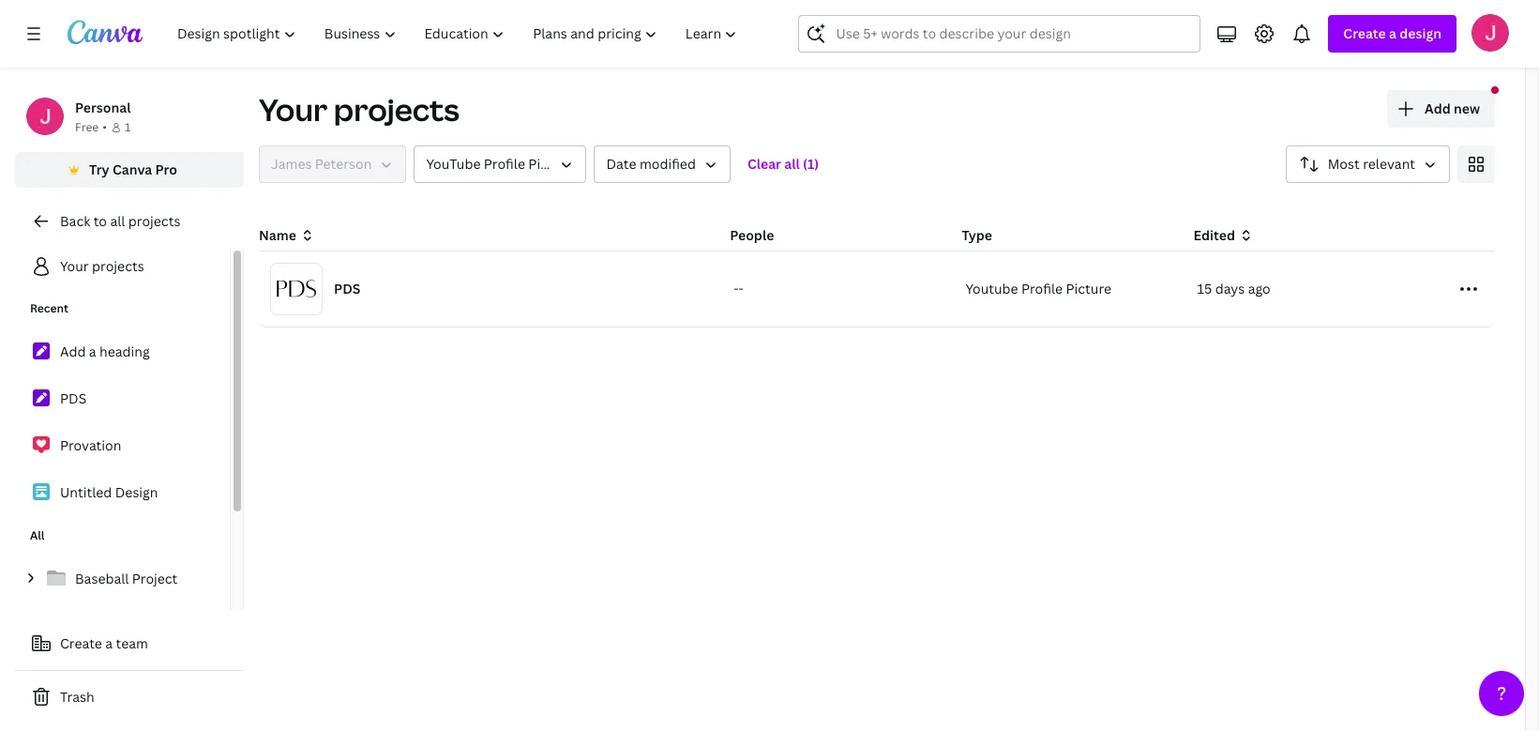 Task type: describe. For each thing, give the bounding box(es) containing it.
type
[[962, 226, 993, 244]]

picture for youtube profile picture
[[529, 155, 574, 173]]

1 - from the left
[[734, 280, 739, 297]]

team
[[116, 634, 148, 652]]

provation link
[[15, 426, 230, 465]]

(1)
[[803, 155, 819, 173]]

•
[[103, 119, 107, 135]]

canva
[[113, 160, 152, 178]]

james peterson image
[[1472, 14, 1510, 52]]

1 horizontal spatial your
[[259, 89, 328, 130]]

youtube
[[966, 280, 1019, 297]]

design
[[1400, 24, 1442, 42]]

create a design
[[1344, 24, 1442, 42]]

name
[[259, 226, 296, 244]]

list containing add a heading
[[15, 332, 230, 512]]

add a heading link
[[15, 332, 230, 372]]

edited button
[[1194, 225, 1411, 246]]

create a design button
[[1329, 15, 1457, 53]]

0 horizontal spatial your projects
[[60, 257, 144, 275]]

new
[[1455, 99, 1481, 117]]

youtube profile picture
[[966, 280, 1112, 297]]

your projects link
[[15, 248, 230, 285]]

0 vertical spatial pds
[[334, 280, 361, 297]]

projects inside your projects link
[[92, 257, 144, 275]]

a for design
[[1390, 24, 1397, 42]]

project
[[132, 570, 178, 587]]

0 vertical spatial your projects
[[259, 89, 460, 130]]

try
[[89, 160, 109, 178]]

top level navigation element
[[165, 15, 754, 53]]

design
[[115, 483, 158, 501]]

untitled
[[60, 483, 112, 501]]

try canva pro
[[89, 160, 177, 178]]

people
[[730, 226, 774, 244]]

try canva pro button
[[15, 152, 244, 188]]

--
[[734, 280, 744, 297]]

pds inside pds link
[[60, 389, 87, 407]]

15
[[1198, 280, 1213, 297]]

name button
[[259, 225, 315, 246]]

ago
[[1249, 280, 1271, 297]]

add new
[[1425, 99, 1481, 117]]

most relevant
[[1329, 155, 1416, 173]]



Task type: locate. For each thing, give the bounding box(es) containing it.
modified
[[640, 155, 696, 173]]

0 horizontal spatial add
[[60, 343, 86, 360]]

1 vertical spatial your projects
[[60, 257, 144, 275]]

picture inside category button
[[529, 155, 574, 173]]

None search field
[[799, 15, 1202, 53]]

profile right the youtube
[[484, 155, 525, 173]]

Search search field
[[837, 16, 1164, 52]]

peterson
[[315, 155, 372, 173]]

youtube
[[426, 155, 481, 173]]

all
[[785, 155, 800, 173], [110, 212, 125, 230]]

Owner button
[[259, 145, 407, 183]]

1 horizontal spatial profile
[[1022, 280, 1063, 297]]

date modified
[[607, 155, 696, 173]]

a left the heading
[[89, 343, 96, 360]]

0 vertical spatial all
[[785, 155, 800, 173]]

create for create a team
[[60, 634, 102, 652]]

a
[[1390, 24, 1397, 42], [89, 343, 96, 360], [105, 634, 113, 652]]

james peterson
[[271, 155, 372, 173]]

most
[[1329, 155, 1360, 173]]

0 vertical spatial profile
[[484, 155, 525, 173]]

pds
[[334, 280, 361, 297], [60, 389, 87, 407]]

date
[[607, 155, 637, 173]]

back to all projects link
[[15, 203, 244, 240]]

1 vertical spatial add
[[60, 343, 86, 360]]

1 horizontal spatial create
[[1344, 24, 1387, 42]]

1 horizontal spatial add
[[1425, 99, 1451, 117]]

a for team
[[105, 634, 113, 652]]

your projects up peterson
[[259, 89, 460, 130]]

1 horizontal spatial pds
[[334, 280, 361, 297]]

recent
[[30, 300, 68, 316]]

clear
[[748, 155, 782, 173]]

pds link
[[15, 379, 230, 419]]

pro
[[155, 160, 177, 178]]

youtube profile picture
[[426, 155, 574, 173]]

2 horizontal spatial a
[[1390, 24, 1397, 42]]

free •
[[75, 119, 107, 135]]

edited
[[1194, 226, 1236, 244]]

baseball project
[[75, 570, 178, 587]]

baseball
[[75, 570, 129, 587]]

create a team
[[60, 634, 148, 652]]

Category button
[[414, 145, 587, 183]]

create left 'design'
[[1344, 24, 1387, 42]]

1 vertical spatial all
[[110, 212, 125, 230]]

untitled design link
[[15, 473, 230, 512]]

your down back
[[60, 257, 89, 275]]

create
[[1344, 24, 1387, 42], [60, 634, 102, 652]]

0 horizontal spatial create
[[60, 634, 102, 652]]

add new button
[[1388, 90, 1496, 128]]

provation
[[60, 436, 121, 454]]

james
[[271, 155, 312, 173]]

create left team
[[60, 634, 102, 652]]

clear all (1) link
[[738, 145, 829, 183]]

0 vertical spatial picture
[[529, 155, 574, 173]]

0 vertical spatial a
[[1390, 24, 1397, 42]]

back
[[60, 212, 90, 230]]

trash link
[[15, 678, 244, 716]]

free
[[75, 119, 99, 135]]

0 vertical spatial your
[[259, 89, 328, 130]]

untitled design
[[60, 483, 158, 501]]

a inside the create a design dropdown button
[[1390, 24, 1397, 42]]

list
[[15, 332, 230, 512]]

0 horizontal spatial picture
[[529, 155, 574, 173]]

1 vertical spatial profile
[[1022, 280, 1063, 297]]

-
[[734, 280, 739, 297], [739, 280, 744, 297]]

1 vertical spatial pds
[[60, 389, 87, 407]]

add for add a heading
[[60, 343, 86, 360]]

1 vertical spatial picture
[[1066, 280, 1112, 297]]

picture
[[529, 155, 574, 173], [1066, 280, 1112, 297]]

2 vertical spatial projects
[[92, 257, 144, 275]]

0 vertical spatial create
[[1344, 24, 1387, 42]]

add a heading
[[60, 343, 150, 360]]

relevant
[[1364, 155, 1416, 173]]

baseball project list
[[15, 559, 230, 731]]

0 horizontal spatial profile
[[484, 155, 525, 173]]

create a team button
[[15, 625, 244, 663]]

projects down 'pro'
[[128, 212, 181, 230]]

1 vertical spatial projects
[[128, 212, 181, 230]]

0 horizontal spatial a
[[89, 343, 96, 360]]

profile right youtube
[[1022, 280, 1063, 297]]

0 horizontal spatial all
[[110, 212, 125, 230]]

add left new
[[1425, 99, 1451, 117]]

profile for youtube
[[1022, 280, 1063, 297]]

add for add new
[[1425, 99, 1451, 117]]

trash
[[60, 688, 94, 706]]

baseball project link
[[15, 559, 230, 599]]

1 horizontal spatial your projects
[[259, 89, 460, 130]]

your projects
[[259, 89, 460, 130], [60, 257, 144, 275]]

your projects down to
[[60, 257, 144, 275]]

1
[[125, 119, 131, 135]]

2 - from the left
[[739, 280, 744, 297]]

a inside add a heading link
[[89, 343, 96, 360]]

all
[[30, 527, 45, 543]]

to
[[93, 212, 107, 230]]

your
[[259, 89, 328, 130], [60, 257, 89, 275]]

2 vertical spatial a
[[105, 634, 113, 652]]

projects down back to all projects
[[92, 257, 144, 275]]

1 horizontal spatial a
[[105, 634, 113, 652]]

projects up peterson
[[334, 89, 460, 130]]

0 vertical spatial projects
[[334, 89, 460, 130]]

all right to
[[110, 212, 125, 230]]

days
[[1216, 280, 1246, 297]]

Date modified button
[[594, 145, 731, 183]]

create for create a design
[[1344, 24, 1387, 42]]

1 vertical spatial a
[[89, 343, 96, 360]]

projects
[[334, 89, 460, 130], [128, 212, 181, 230], [92, 257, 144, 275]]

a left 'design'
[[1390, 24, 1397, 42]]

picture for youtube profile picture
[[1066, 280, 1112, 297]]

1 vertical spatial your
[[60, 257, 89, 275]]

0 horizontal spatial your
[[60, 257, 89, 275]]

a for heading
[[89, 343, 96, 360]]

profile
[[484, 155, 525, 173], [1022, 280, 1063, 297]]

back to all projects
[[60, 212, 181, 230]]

0 horizontal spatial pds
[[60, 389, 87, 407]]

add
[[1425, 99, 1451, 117], [60, 343, 86, 360]]

all left (1)
[[785, 155, 800, 173]]

profile inside category button
[[484, 155, 525, 173]]

your up james
[[259, 89, 328, 130]]

1 horizontal spatial picture
[[1066, 280, 1112, 297]]

add down recent
[[60, 343, 86, 360]]

a left team
[[105, 634, 113, 652]]

create inside button
[[60, 634, 102, 652]]

1 horizontal spatial all
[[785, 155, 800, 173]]

1 vertical spatial create
[[60, 634, 102, 652]]

projects inside the back to all projects link
[[128, 212, 181, 230]]

create inside dropdown button
[[1344, 24, 1387, 42]]

heading
[[100, 343, 150, 360]]

profile for youtube
[[484, 155, 525, 173]]

Sort by button
[[1286, 145, 1451, 183]]

a inside the create a team button
[[105, 634, 113, 652]]

clear all (1)
[[748, 155, 819, 173]]

add inside dropdown button
[[1425, 99, 1451, 117]]

personal
[[75, 99, 131, 116]]

0 vertical spatial add
[[1425, 99, 1451, 117]]

15 days ago
[[1198, 280, 1271, 297]]



Task type: vqa. For each thing, say whether or not it's contained in the screenshot.
the top the Pixelify image
no



